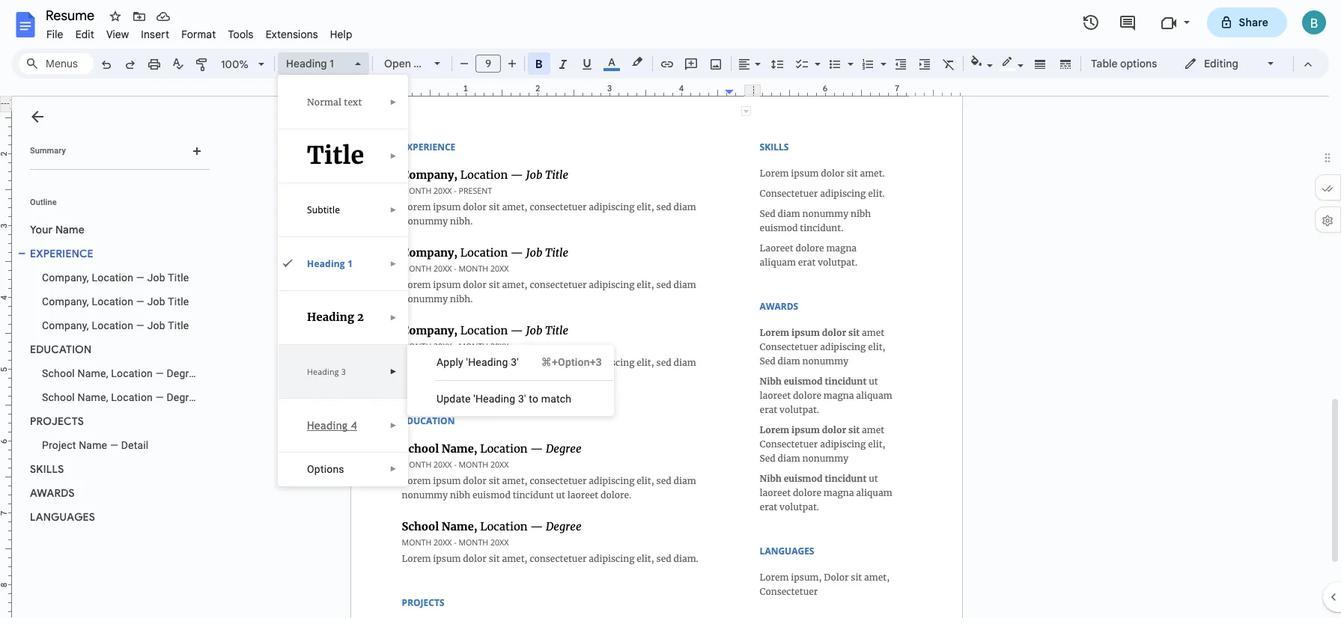 Task type: vqa. For each thing, say whether or not it's contained in the screenshot.
right Last opened by me Nov 1, 2023 ELEMENT
no



Task type: describe. For each thing, give the bounding box(es) containing it.
heading left 2
[[307, 311, 354, 324]]

u
[[437, 393, 444, 405]]

2 job from the top
[[147, 296, 165, 308]]

Font size field
[[476, 55, 507, 73]]

click to select borders image
[[741, 106, 751, 116]]

2 company, from the top
[[42, 296, 89, 308]]

line & paragraph spacing image
[[769, 53, 786, 74]]

insert menu item
[[135, 25, 175, 43]]

'heading for pply
[[466, 356, 508, 368]]

1 company, from the top
[[42, 272, 89, 284]]

normal
[[307, 97, 342, 108]]

Font size text field
[[476, 55, 500, 73]]

menu inside title application
[[407, 345, 614, 416]]

name for project
[[79, 440, 107, 452]]

heading 3
[[307, 367, 346, 377]]

open
[[384, 57, 411, 70]]

options
[[1120, 57, 1157, 70]]

2 company, location — job title from the top
[[42, 296, 189, 308]]

3 job from the top
[[147, 320, 165, 332]]

heading inside option
[[286, 57, 327, 70]]

file menu item
[[40, 25, 69, 43]]

update 'heading 3' to match u element
[[437, 393, 576, 405]]

title inside title list box
[[307, 141, 364, 171]]

a pply 'heading 3'
[[437, 356, 519, 368]]

mode and view toolbar
[[1173, 49, 1320, 79]]

ptions
[[314, 464, 344, 476]]

border dash image
[[1057, 53, 1074, 74]]

8 ► from the top
[[390, 465, 397, 473]]

extensions menu item
[[260, 25, 324, 43]]

styles list. heading 1 selected. option
[[286, 53, 346, 74]]

summary heading
[[30, 145, 66, 157]]

edit
[[75, 28, 94, 41]]

edit menu item
[[69, 25, 100, 43]]

insert image image
[[707, 53, 725, 74]]

your
[[30, 223, 53, 237]]

1 job from the top
[[147, 272, 165, 284]]

pdate
[[444, 393, 471, 405]]

table
[[1091, 57, 1118, 70]]

2 ► from the top
[[390, 152, 397, 160]]

format
[[181, 28, 216, 41]]

table options button
[[1084, 52, 1164, 75]]

'heading for pdate
[[473, 393, 515, 405]]

options o element
[[307, 464, 349, 476]]

file
[[46, 28, 63, 41]]

text
[[344, 97, 362, 108]]

help menu item
[[324, 25, 358, 43]]

sans
[[413, 57, 437, 70]]

table options
[[1091, 57, 1157, 70]]

title list box
[[278, 75, 408, 487]]

o ptions
[[307, 464, 344, 476]]

normal text
[[307, 97, 362, 108]]

5 ► from the top
[[390, 314, 397, 322]]

heading 4
[[307, 419, 357, 432]]

2 degree from the top
[[167, 392, 200, 404]]

outline
[[30, 198, 57, 207]]

Star checkbox
[[105, 6, 126, 27]]

2 school from the top
[[42, 392, 75, 404]]

text color image
[[604, 53, 620, 71]]

a
[[437, 356, 444, 368]]

Zoom text field
[[217, 54, 253, 75]]

match
[[541, 393, 572, 405]]

border width image
[[1032, 53, 1049, 74]]

menu bar banner
[[0, 0, 1341, 619]]

editing
[[1204, 57, 1239, 70]]



Task type: locate. For each thing, give the bounding box(es) containing it.
title application
[[0, 0, 1341, 619]]

1 vertical spatial heading 1
[[307, 258, 353, 270]]

share
[[1239, 16, 1269, 29]]

apply 'heading 3' a element
[[437, 356, 523, 368]]

1 company, location — job title from the top
[[42, 272, 189, 284]]

subtitle
[[307, 204, 340, 216]]

open sans
[[384, 57, 437, 70]]

highlight color image
[[629, 53, 646, 71]]

heading 1
[[286, 57, 334, 70], [307, 258, 353, 270]]

name for your
[[55, 223, 85, 237]]

your name
[[30, 223, 85, 237]]

1 up heading 2
[[348, 258, 353, 270]]

3' for a pply 'heading 3'
[[511, 356, 519, 368]]

0 vertical spatial name,
[[78, 368, 108, 380]]

'heading right pdate
[[473, 393, 515, 405]]

u pdate 'heading 3' to match
[[437, 393, 572, 405]]

experience
[[30, 247, 94, 261]]

0 vertical spatial school
[[42, 368, 75, 380]]

7 ► from the top
[[390, 422, 397, 430]]

1 name, from the top
[[78, 368, 108, 380]]

heading 2
[[307, 311, 364, 324]]

education
[[30, 343, 92, 356]]

menu
[[407, 345, 614, 416]]

school up projects
[[42, 392, 75, 404]]

1 down the "help"
[[330, 57, 334, 70]]

3 company, from the top
[[42, 320, 89, 332]]

heading
[[286, 57, 327, 70], [307, 258, 345, 270], [307, 311, 354, 324], [307, 367, 339, 377], [307, 419, 348, 432]]

0 vertical spatial 1
[[330, 57, 334, 70]]

1 horizontal spatial 1
[[348, 258, 353, 270]]

school name, location — degree down education
[[42, 368, 200, 380]]

—
[[136, 272, 145, 284], [136, 296, 145, 308], [136, 320, 145, 332], [156, 368, 164, 380], [156, 392, 164, 404], [110, 440, 118, 452]]

extensions
[[266, 28, 318, 41]]

company, location — job title
[[42, 272, 189, 284], [42, 296, 189, 308], [42, 320, 189, 332]]

1 school name, location — degree from the top
[[42, 368, 200, 380]]

location
[[92, 272, 133, 284], [92, 296, 133, 308], [92, 320, 133, 332], [111, 368, 153, 380], [111, 392, 153, 404]]

heading 1 inside option
[[286, 57, 334, 70]]

3'
[[511, 356, 519, 368], [518, 393, 526, 405]]

heading 1 inside title list box
[[307, 258, 353, 270]]

main toolbar
[[93, 0, 1165, 425]]

1 degree from the top
[[167, 368, 200, 380]]

1 vertical spatial 3'
[[518, 393, 526, 405]]

1 vertical spatial degree
[[167, 392, 200, 404]]

Rename text field
[[40, 6, 103, 24]]

name, up projects
[[78, 392, 108, 404]]

4
[[351, 419, 357, 432]]

1 school from the top
[[42, 368, 75, 380]]

0 vertical spatial degree
[[167, 368, 200, 380]]

name
[[55, 223, 85, 237], [79, 440, 107, 452]]

1 inside title list box
[[348, 258, 353, 270]]

0 vertical spatial school name, location — degree
[[42, 368, 200, 380]]

0 vertical spatial company,
[[42, 272, 89, 284]]

heading down subtitle
[[307, 258, 345, 270]]

job
[[147, 272, 165, 284], [147, 296, 165, 308], [147, 320, 165, 332]]

school name, location — degree up detail
[[42, 392, 200, 404]]

menu bar inside menu bar banner
[[40, 19, 358, 44]]

3' up update 'heading 3' to match u element
[[511, 356, 519, 368]]

0 horizontal spatial 1
[[330, 57, 334, 70]]

font list. open sans selected. option
[[384, 53, 437, 74]]

1 vertical spatial school name, location — degree
[[42, 392, 200, 404]]

format menu item
[[175, 25, 222, 43]]

0 vertical spatial company, location — job title
[[42, 272, 189, 284]]

3 company, location — job title from the top
[[42, 320, 189, 332]]

tools menu item
[[222, 25, 260, 43]]

2
[[357, 311, 364, 324]]

insert
[[141, 28, 169, 41]]

languages
[[30, 511, 95, 524]]

Menus field
[[19, 53, 94, 74]]

heading left 4
[[307, 419, 348, 432]]

0 vertical spatial 'heading
[[466, 356, 508, 368]]

awards
[[30, 487, 75, 500]]

tools
[[228, 28, 254, 41]]

company,
[[42, 272, 89, 284], [42, 296, 89, 308], [42, 320, 89, 332]]

1 vertical spatial name
[[79, 440, 107, 452]]

2 name, from the top
[[78, 392, 108, 404]]

o
[[307, 464, 314, 476]]

4 ► from the top
[[390, 260, 397, 268]]

document outline element
[[12, 97, 216, 619]]

►
[[390, 98, 397, 106], [390, 152, 397, 160], [390, 206, 397, 214], [390, 260, 397, 268], [390, 314, 397, 322], [390, 368, 397, 376], [390, 422, 397, 430], [390, 465, 397, 473]]

2 vertical spatial company, location — job title
[[42, 320, 189, 332]]

name,
[[78, 368, 108, 380], [78, 392, 108, 404]]

2 vertical spatial job
[[147, 320, 165, 332]]

'heading right pply
[[466, 356, 508, 368]]

share button
[[1207, 7, 1287, 37]]

name up experience
[[55, 223, 85, 237]]

name right project
[[79, 440, 107, 452]]

menu bar
[[40, 19, 358, 44]]

3' for u pdate 'heading 3' to match
[[518, 393, 526, 405]]

1
[[330, 57, 334, 70], [348, 258, 353, 270]]

3' left to
[[518, 393, 526, 405]]

'heading
[[466, 356, 508, 368], [473, 393, 515, 405]]

⌘+option+3 element
[[523, 355, 602, 370]]

1 ► from the top
[[390, 98, 397, 106]]

⌘+option+3
[[541, 356, 602, 368]]

1 inside the "styles list. heading 1 selected." option
[[330, 57, 334, 70]]

heading down extensions
[[286, 57, 327, 70]]

title
[[307, 141, 364, 171], [168, 272, 189, 284], [168, 296, 189, 308], [168, 320, 189, 332]]

1 vertical spatial company,
[[42, 296, 89, 308]]

0 vertical spatial heading 1
[[286, 57, 334, 70]]

project
[[42, 440, 76, 452]]

1 vertical spatial 'heading
[[473, 393, 515, 405]]

0 vertical spatial job
[[147, 272, 165, 284]]

view
[[106, 28, 129, 41]]

0 vertical spatial name
[[55, 223, 85, 237]]

pply
[[444, 356, 463, 368]]

3 ► from the top
[[390, 206, 397, 214]]

menu containing a
[[407, 345, 614, 416]]

2 vertical spatial company,
[[42, 320, 89, 332]]

1 vertical spatial 1
[[348, 258, 353, 270]]

skills
[[30, 463, 64, 476]]

detail
[[121, 440, 149, 452]]

6 ► from the top
[[390, 368, 397, 376]]

editing button
[[1173, 52, 1287, 75]]

projects
[[30, 415, 84, 428]]

2 school name, location — degree from the top
[[42, 392, 200, 404]]

1 vertical spatial school
[[42, 392, 75, 404]]

to
[[529, 393, 538, 405]]

school
[[42, 368, 75, 380], [42, 392, 75, 404]]

summary
[[30, 146, 66, 156]]

help
[[330, 28, 352, 41]]

heading 1 up heading 2
[[307, 258, 353, 270]]

project name — detail
[[42, 440, 149, 452]]

heading left 3
[[307, 367, 339, 377]]

menu bar containing file
[[40, 19, 358, 44]]

view menu item
[[100, 25, 135, 43]]

school name, location — degree
[[42, 368, 200, 380], [42, 392, 200, 404]]

1 vertical spatial job
[[147, 296, 165, 308]]

0 vertical spatial 3'
[[511, 356, 519, 368]]

3
[[341, 367, 346, 377]]

heading 1 down extensions
[[286, 57, 334, 70]]

1 vertical spatial name,
[[78, 392, 108, 404]]

1 vertical spatial company, location — job title
[[42, 296, 189, 308]]

school down education
[[42, 368, 75, 380]]

outline heading
[[12, 197, 216, 218]]

degree
[[167, 368, 200, 380], [167, 392, 200, 404]]

name, down education
[[78, 368, 108, 380]]

Zoom field
[[215, 53, 271, 76]]



